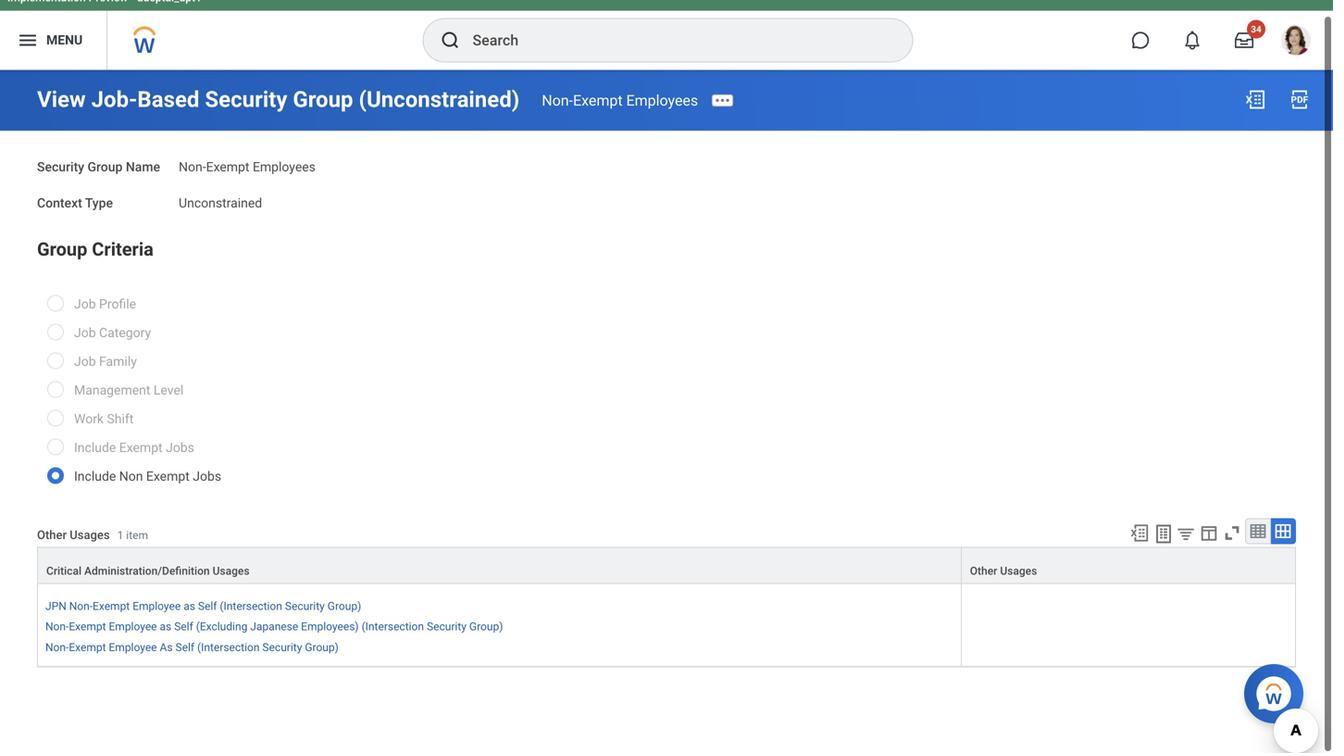 Task type: describe. For each thing, give the bounding box(es) containing it.
management level
[[74, 383, 184, 398]]

category
[[99, 325, 151, 340]]

non- for non-exempt employee as self (intersection security group) link
[[45, 641, 69, 654]]

non-exempt employees for the non-exempt employees link
[[542, 91, 699, 109]]

security group name element
[[179, 148, 316, 176]]

non- for the non-exempt employees link
[[542, 91, 573, 109]]

exempt inside non-exempt employee as self (intersection security group) link
[[69, 641, 106, 654]]

0 vertical spatial group
[[293, 86, 353, 113]]

close environment banner image
[[1313, 0, 1325, 2]]

criteria
[[92, 239, 154, 260]]

exempt inside non-exempt employee as self (excluding japanese employees) (intersection security group) link
[[69, 620, 106, 633]]

critical administration/definition usages button
[[38, 548, 961, 583]]

employees for security group name element
[[253, 159, 316, 175]]

2 vertical spatial (intersection
[[197, 641, 260, 654]]

other usages
[[970, 565, 1038, 578]]

(unconstrained)
[[359, 86, 520, 113]]

view job-based security group (unconstrained) main content
[[0, 70, 1334, 684]]

shift
[[107, 411, 134, 427]]

items selected list
[[45, 596, 533, 655]]

security down the critical administration/definition usages popup button on the bottom of the page
[[427, 620, 467, 633]]

non-exempt employees link
[[542, 91, 699, 109]]

0 horizontal spatial as
[[160, 620, 172, 633]]

group criteria group
[[37, 235, 1297, 501]]

security up employees)
[[285, 600, 325, 613]]

as
[[160, 641, 173, 654]]

2 vertical spatial group)
[[305, 641, 339, 654]]

administration/definition
[[84, 565, 210, 578]]

family
[[99, 354, 137, 369]]

non-exempt employee as self (intersection security group)
[[45, 641, 339, 654]]

0 vertical spatial self
[[198, 600, 217, 613]]

context type element
[[179, 184, 262, 212]]

security up security group name element
[[205, 86, 287, 113]]

export to excel image
[[1245, 88, 1267, 111]]

job profile
[[74, 296, 136, 312]]

security down japanese
[[263, 641, 302, 654]]

0 vertical spatial group)
[[328, 600, 361, 613]]

profile
[[99, 296, 136, 312]]

type
[[85, 195, 113, 210]]

cell inside view job-based security group (unconstrained) main content
[[962, 584, 1297, 667]]

based
[[137, 86, 200, 113]]

0 vertical spatial employee
[[133, 600, 181, 613]]

usages for other usages
[[1001, 565, 1038, 578]]

employees for the non-exempt employees link
[[627, 91, 699, 109]]

critical
[[46, 565, 82, 578]]

34
[[1252, 24, 1262, 35]]

level
[[154, 383, 184, 398]]

non
[[119, 469, 143, 484]]

justify image
[[17, 29, 39, 51]]

other for other usages 1 item
[[37, 528, 67, 542]]

usages for other usages 1 item
[[70, 528, 110, 542]]

row containing critical administration/definition usages
[[37, 547, 1297, 584]]

0 vertical spatial jobs
[[166, 440, 194, 455]]

jpn non-exempt employee as self (intersection security group) link
[[45, 596, 361, 613]]

menu banner
[[0, 0, 1334, 70]]

japanese
[[250, 620, 298, 633]]

34 button
[[1224, 20, 1266, 61]]

employee for as
[[109, 641, 157, 654]]

1 vertical spatial (intersection
[[362, 620, 424, 633]]

non-exempt employees for security group name element
[[179, 159, 316, 175]]

row containing jpn non-exempt employee as self (intersection security group)
[[37, 584, 1297, 667]]

work
[[74, 411, 104, 427]]

Search Workday  search field
[[473, 20, 875, 61]]

1
[[117, 529, 123, 542]]

other usages button
[[962, 548, 1296, 583]]

export to worksheets image
[[1153, 523, 1175, 545]]

menu
[[46, 33, 83, 48]]



Task type: vqa. For each thing, say whether or not it's contained in the screenshot.
'2'
no



Task type: locate. For each thing, give the bounding box(es) containing it.
non-exempt employee as self (excluding japanese employees) (intersection security group) link
[[45, 617, 503, 633]]

inbox large image
[[1236, 31, 1254, 50]]

1 vertical spatial non-exempt employees
[[179, 159, 316, 175]]

(intersection right employees)
[[362, 620, 424, 633]]

exempt
[[573, 91, 623, 109], [206, 159, 250, 175], [119, 440, 163, 455], [146, 469, 190, 484], [93, 600, 130, 613], [69, 620, 106, 633], [69, 641, 106, 654]]

include left "non"
[[74, 469, 116, 484]]

security
[[205, 86, 287, 113], [37, 159, 84, 175], [285, 600, 325, 613], [427, 620, 467, 633], [263, 641, 302, 654]]

non-exempt employees
[[542, 91, 699, 109], [179, 159, 316, 175]]

non-
[[542, 91, 573, 109], [179, 159, 206, 175], [69, 600, 93, 613], [45, 620, 69, 633], [45, 641, 69, 654]]

1 row from the top
[[37, 547, 1297, 584]]

toolbar
[[1122, 518, 1297, 547]]

exempt inside security group name element
[[206, 159, 250, 175]]

1 vertical spatial as
[[160, 620, 172, 633]]

1 vertical spatial employee
[[109, 620, 157, 633]]

employees)
[[301, 620, 359, 633]]

job for job profile
[[74, 296, 96, 312]]

employee left as on the bottom left
[[109, 641, 157, 654]]

security up context
[[37, 159, 84, 175]]

usages
[[70, 528, 110, 542], [213, 565, 250, 578], [1001, 565, 1038, 578]]

job down 'job profile'
[[74, 325, 96, 340]]

self
[[198, 600, 217, 613], [174, 620, 193, 633], [176, 641, 195, 654]]

view printable version (pdf) image
[[1289, 88, 1312, 111]]

employees down view job-based security group (unconstrained)
[[253, 159, 316, 175]]

non- inside security group name element
[[179, 159, 206, 175]]

context
[[37, 195, 82, 210]]

job for job family
[[74, 354, 96, 369]]

job family
[[74, 354, 137, 369]]

view job-based security group (unconstrained)
[[37, 86, 520, 113]]

2 vertical spatial self
[[176, 641, 195, 654]]

0 vertical spatial (intersection
[[220, 600, 282, 613]]

name
[[126, 159, 160, 175]]

0 horizontal spatial other
[[37, 528, 67, 542]]

row
[[37, 547, 1297, 584], [37, 584, 1297, 667]]

other usages 1 item
[[37, 528, 148, 542]]

profile logan mcneil image
[[1282, 25, 1312, 59]]

2 vertical spatial employee
[[109, 641, 157, 654]]

include for include non exempt jobs
[[74, 469, 116, 484]]

1 horizontal spatial employees
[[627, 91, 699, 109]]

jobs up include non exempt jobs
[[166, 440, 194, 455]]

1 vertical spatial include
[[74, 469, 116, 484]]

workday assistant region
[[1245, 657, 1312, 723]]

jobs right "non"
[[193, 469, 221, 484]]

non-exempt employees down menu banner
[[542, 91, 699, 109]]

view
[[37, 86, 86, 113]]

1 vertical spatial group
[[88, 159, 123, 175]]

job left profile
[[74, 296, 96, 312]]

2 vertical spatial group
[[37, 239, 87, 260]]

self for (excluding
[[174, 620, 193, 633]]

job
[[74, 296, 96, 312], [74, 325, 96, 340], [74, 354, 96, 369]]

job category
[[74, 325, 151, 340]]

2 vertical spatial job
[[74, 354, 96, 369]]

non- for security group name element
[[179, 159, 206, 175]]

non- for non-exempt employee as self (excluding japanese employees) (intersection security group) link
[[45, 620, 69, 633]]

2 row from the top
[[37, 584, 1297, 667]]

table image
[[1250, 522, 1268, 540]]

1 vertical spatial self
[[174, 620, 193, 633]]

1 vertical spatial group)
[[470, 620, 503, 633]]

employees
[[627, 91, 699, 109], [253, 159, 316, 175]]

0 horizontal spatial non-exempt employees
[[179, 159, 316, 175]]

0 vertical spatial job
[[74, 296, 96, 312]]

group) down the critical administration/definition usages popup button on the bottom of the page
[[470, 620, 503, 633]]

1 job from the top
[[74, 296, 96, 312]]

2 horizontal spatial usages
[[1001, 565, 1038, 578]]

jpn
[[45, 600, 66, 613]]

include down work
[[74, 440, 116, 455]]

employees inside security group name element
[[253, 159, 316, 175]]

include
[[74, 440, 116, 455], [74, 469, 116, 484]]

context type
[[37, 195, 113, 210]]

1 include from the top
[[74, 440, 116, 455]]

employee down "critical administration/definition usages"
[[133, 600, 181, 613]]

group) up employees)
[[328, 600, 361, 613]]

0 vertical spatial employees
[[627, 91, 699, 109]]

employee down administration/definition
[[109, 620, 157, 633]]

group criteria button
[[37, 239, 154, 260]]

(intersection
[[220, 600, 282, 613], [362, 620, 424, 633], [197, 641, 260, 654]]

2 include from the top
[[74, 469, 116, 484]]

management
[[74, 383, 150, 398]]

cell
[[962, 584, 1297, 667]]

1 vertical spatial other
[[970, 565, 998, 578]]

include exempt jobs
[[74, 440, 194, 455]]

group criteria
[[37, 239, 154, 260]]

0 vertical spatial include
[[74, 440, 116, 455]]

non-exempt employee as self (excluding japanese employees) (intersection security group)
[[45, 620, 503, 633]]

unconstrained
[[179, 195, 262, 210]]

select to filter grid data image
[[1176, 524, 1197, 543]]

include non exempt jobs
[[74, 469, 221, 484]]

(excluding
[[196, 620, 248, 633]]

include for include exempt jobs
[[74, 440, 116, 455]]

exempt inside jpn non-exempt employee as self (intersection security group) link
[[93, 600, 130, 613]]

other for other usages
[[970, 565, 998, 578]]

1 vertical spatial jobs
[[193, 469, 221, 484]]

1 horizontal spatial non-exempt employees
[[542, 91, 699, 109]]

employee for as
[[109, 620, 157, 633]]

work shift
[[74, 411, 134, 427]]

(intersection up non-exempt employee as self (excluding japanese employees) (intersection security group) link
[[220, 600, 282, 613]]

0 horizontal spatial employees
[[253, 159, 316, 175]]

menu button
[[0, 11, 107, 70]]

group
[[293, 86, 353, 113], [88, 159, 123, 175], [37, 239, 87, 260]]

employee
[[133, 600, 181, 613], [109, 620, 157, 633], [109, 641, 157, 654]]

jpn non-exempt employee as self (intersection security group)
[[45, 600, 361, 613]]

0 vertical spatial non-exempt employees
[[542, 91, 699, 109]]

security group name
[[37, 159, 160, 175]]

self up (excluding
[[198, 600, 217, 613]]

click to view/edit grid preferences image
[[1199, 523, 1220, 543]]

0 vertical spatial as
[[184, 600, 195, 613]]

group) down employees)
[[305, 641, 339, 654]]

1 vertical spatial job
[[74, 325, 96, 340]]

notifications large image
[[1184, 31, 1202, 50]]

toolbar inside view job-based security group (unconstrained) main content
[[1122, 518, 1297, 547]]

group)
[[328, 600, 361, 613], [470, 620, 503, 633], [305, 641, 339, 654]]

1 vertical spatial employees
[[253, 159, 316, 175]]

1 horizontal spatial as
[[184, 600, 195, 613]]

search image
[[440, 29, 462, 51]]

export to excel image
[[1130, 523, 1150, 543]]

job for job category
[[74, 325, 96, 340]]

as
[[184, 600, 195, 613], [160, 620, 172, 633]]

self up non-exempt employee as self (intersection security group) link
[[174, 620, 193, 633]]

self right as on the bottom left
[[176, 641, 195, 654]]

1 horizontal spatial other
[[970, 565, 998, 578]]

expand table image
[[1275, 522, 1293, 540]]

employees down search workday search field
[[627, 91, 699, 109]]

other
[[37, 528, 67, 542], [970, 565, 998, 578]]

jobs
[[166, 440, 194, 455], [193, 469, 221, 484]]

1 horizontal spatial usages
[[213, 565, 250, 578]]

as up non-exempt employee as self (intersection security group) link
[[184, 600, 195, 613]]

job left family
[[74, 354, 96, 369]]

0 horizontal spatial usages
[[70, 528, 110, 542]]

fullscreen image
[[1223, 523, 1243, 543]]

0 vertical spatial other
[[37, 528, 67, 542]]

non-exempt employee as self (intersection security group) link
[[45, 637, 339, 654]]

job-
[[91, 86, 137, 113]]

group inside group
[[37, 239, 87, 260]]

non-exempt employees up context type element
[[179, 159, 316, 175]]

item
[[126, 529, 148, 542]]

as up as on the bottom left
[[160, 620, 172, 633]]

(intersection down (excluding
[[197, 641, 260, 654]]

other inside popup button
[[970, 565, 998, 578]]

3 job from the top
[[74, 354, 96, 369]]

critical administration/definition usages
[[46, 565, 250, 578]]

2 job from the top
[[74, 325, 96, 340]]

self for (intersection
[[176, 641, 195, 654]]



